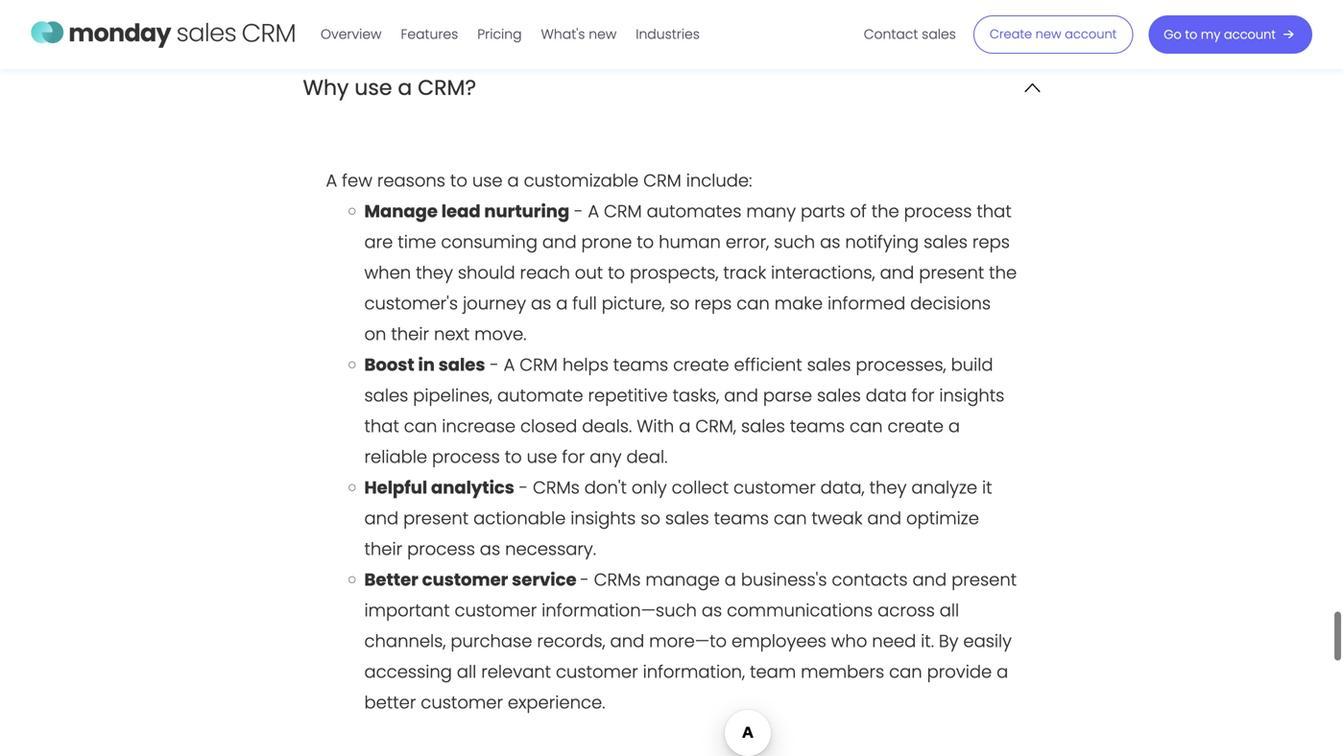Task type: vqa. For each thing, say whether or not it's contained in the screenshot.
middle CRM
yes



Task type: describe. For each thing, give the bounding box(es) containing it.
reasons
[[377, 168, 445, 193]]

and down notifying
[[880, 261, 914, 285]]

a few reasons to use a customizable crm include:﻿﻿﻿
[[326, 168, 752, 193]]

make
[[775, 291, 823, 316]]

prospects,
[[630, 261, 719, 285]]

2 horizontal spatial crm
[[643, 168, 681, 193]]

customer up important
[[422, 568, 508, 592]]

1 horizontal spatial account
[[1224, 26, 1276, 43]]

actionable
[[473, 506, 566, 531]]

go
[[1164, 26, 1182, 43]]

- for ﻿﻿﻿﻿boost in sales
[[490, 353, 499, 377]]

as up interactions,
[[820, 230, 841, 254]]

﻿﻿﻿﻿boost in sales
[[364, 353, 485, 377]]

crm for helps
[[520, 353, 558, 377]]

collect
[[672, 476, 729, 500]]

and up across
[[913, 568, 947, 592]]

relevant
[[481, 660, 551, 685]]

consuming
[[441, 230, 538, 254]]

sales inside - a crm automates many parts of the process that are time consuming and prone to human error, such as notifying sales reps when they should reach out to prospects, track interactions, and present the customer's journey as a full picture, so reps can make informed decisions on their next move.
[[924, 230, 968, 254]]

it
[[982, 476, 992, 500]]

﻿﻿﻿﻿﻿manage
[[364, 199, 438, 224]]

with
[[637, 414, 674, 439]]

only
[[632, 476, 667, 500]]

- for ﻿﻿﻿﻿helpful analytics
[[519, 476, 528, 500]]

should
[[458, 261, 515, 285]]

sales up pipelines,
[[439, 353, 485, 377]]

1 vertical spatial teams
[[790, 414, 845, 439]]

few
[[342, 168, 372, 193]]

employees
[[732, 629, 826, 654]]

and down ﻿﻿﻿﻿helpful
[[364, 506, 399, 531]]

﻿﻿﻿﻿helpful analytics
[[364, 476, 514, 500]]

they inside - a crm automates many parts of the process that are time consuming and prone to human error, such as notifying sales reps when they should reach out to prospects, track interactions, and present the customer's journey as a full picture, so reps can make informed decisions on their next move.
[[416, 261, 453, 285]]

as inside - crms don't only collect customer data, they analyze it and present actionable insights so sales teams can tweak and optimize their process as necessary.
[[480, 537, 500, 562]]

go to my account button
[[1149, 15, 1312, 54]]

a right with
[[679, 414, 691, 439]]

what's new link
[[531, 19, 626, 50]]

any
[[590, 445, 622, 469]]

﻿﻿﻿﻿﻿manage lead nurturing
[[364, 199, 570, 224]]

crms
[[533, 476, 580, 500]]

pricing
[[477, 25, 522, 44]]

time
[[398, 230, 436, 254]]

by
[[939, 629, 959, 654]]

information—such
[[542, 599, 697, 623]]

- ﻿crms manage a business's contacts and present important customer information—such as communications across all channels, purchase records, and more—to employees who need it. by easily accessing all relevant customer information, team members can provide a better customer experience.
[[364, 568, 1017, 715]]

and right the tweak
[[867, 506, 902, 531]]

﻿why use a crm? button
[[288, 41, 1056, 127]]

next
[[434, 322, 470, 347]]

easily
[[963, 629, 1012, 654]]

can inside - ﻿crms manage a business's contacts and present important customer information—such as communications across all channels, purchase records, and more—to employees who need it. by easily accessing all relevant customer information, team members can provide a better customer experience.
[[889, 660, 922, 685]]

0 vertical spatial teams
[[613, 353, 668, 377]]

to inside - a crm helps teams create efficient sales processes, build sales pipelines, automate repetitive tasks, and parse sales data for insights that can increase closed deals. with a crm, sales teams can create a reliable process to use for any deal.
[[505, 445, 522, 469]]

overview
[[321, 25, 382, 44]]

﻿﻿﻿﻿helpful
[[364, 476, 427, 500]]

necessary.
[[505, 537, 596, 562]]

move.
[[474, 322, 527, 347]]

customer down records,
[[556, 660, 638, 685]]

use inside - a crm helps teams create efficient sales processes, build sales pipelines, automate repetitive tasks, and parse sales data for insights that can increase closed deals. with a crm, sales teams can create a reliable process to use for any deal.
[[527, 445, 557, 469]]

use inside dropdown button
[[355, 73, 392, 102]]

present inside - ﻿crms manage a business's contacts and present important customer information—such as communications across all channels, purchase records, and more—to employees who need it. by easily accessing all relevant customer information, team members can provide a better customer experience.
[[952, 568, 1017, 592]]

to right the out
[[608, 261, 625, 285]]

new for create
[[1036, 25, 1062, 43]]

insights inside - a crm helps teams create efficient sales processes, build sales pipelines, automate repetitive tasks, and parse sales data for insights that can increase closed deals. with a crm, sales teams can create a reliable process to use for any deal.
[[939, 384, 1005, 408]]

a for ﻿﻿﻿﻿boost in sales
[[504, 353, 515, 377]]

go to my account
[[1164, 26, 1276, 43]]

a right manage
[[725, 568, 736, 592]]

customer up purchase
[[455, 599, 537, 623]]

when
[[364, 261, 411, 285]]

monday.com crm and sales image
[[31, 13, 296, 53]]

- for better customer service
[[580, 568, 589, 592]]

customer's
[[364, 291, 458, 316]]

don't
[[584, 476, 627, 500]]

can up 'reliable'
[[404, 414, 437, 439]]

experience.
[[508, 691, 605, 715]]

data,
[[821, 476, 865, 500]]

reach
[[520, 261, 570, 285]]

process inside - crms don't only collect customer data, they analyze it and present actionable insights so sales teams can tweak and optimize their process as necessary.
[[407, 537, 475, 562]]

include:﻿﻿﻿
[[686, 168, 752, 193]]

contact sales
[[864, 25, 956, 44]]

﻿why
[[303, 73, 349, 102]]

analytics
[[431, 476, 514, 500]]

closed
[[520, 414, 577, 439]]

main element
[[311, 0, 1312, 69]]

- crms don't only collect customer data, they analyze it and present actionable insights so sales teams can tweak and optimize their process as necessary.
[[364, 476, 992, 562]]

and up reach
[[542, 230, 577, 254]]

insights inside - crms don't only collect customer data, they analyze it and present actionable insights so sales teams can tweak and optimize their process as necessary.
[[571, 506, 636, 531]]

members
[[801, 660, 884, 685]]

contacts
[[832, 568, 908, 592]]

so inside - crms don't only collect customer data, they analyze it and present actionable insights so sales teams can tweak and optimize their process as necessary.
[[641, 506, 661, 531]]

sales inside - crms don't only collect customer data, they analyze it and present actionable insights so sales teams can tweak and optimize their process as necessary.
[[665, 506, 709, 531]]

picture,
[[602, 291, 665, 316]]

- a crm automates many parts of the process that are time consuming and prone to human error, such as notifying sales reps when they should reach out to prospects, track interactions, and present the customer's journey as a full picture, so reps can make informed decisions on their next move.
[[364, 199, 1017, 347]]

- a crm helps teams create efficient sales processes, build sales pipelines, automate repetitive tasks, and parse sales data for insights that can increase closed deals. with a crm, sales teams can create a reliable process to use for any deal.
[[364, 353, 1005, 469]]

industries
[[636, 25, 700, 44]]

automate
[[497, 384, 583, 408]]

it.
[[921, 629, 934, 654]]

1 horizontal spatial all
[[940, 599, 959, 623]]

customer down accessing
[[421, 691, 503, 715]]

reliable
[[364, 445, 427, 469]]

who
[[831, 629, 867, 654]]

optimize
[[906, 506, 979, 531]]

and down information—such
[[610, 629, 644, 654]]

present inside - crms don't only collect customer data, they analyze it and present actionable insights so sales teams can tweak and optimize their process as necessary.
[[403, 506, 469, 531]]

data
[[866, 384, 907, 408]]

decisions
[[910, 291, 991, 316]]

what's new
[[541, 25, 617, 44]]

contact
[[864, 25, 918, 44]]

can inside - a crm automates many parts of the process that are time consuming and prone to human error, such as notifying sales reps when they should reach out to prospects, track interactions, and present the customer's journey as a full picture, so reps can make informed decisions on their next move.
[[737, 291, 770, 316]]

human
[[659, 230, 721, 254]]

out
[[575, 261, 603, 285]]

better
[[364, 691, 416, 715]]

and inside - a crm helps teams create efficient sales processes, build sales pipelines, automate repetitive tasks, and parse sales data for insights that can increase closed deals. with a crm, sales teams can create a reliable process to use for any deal.
[[724, 384, 758, 408]]

0 horizontal spatial all
[[457, 660, 476, 685]]

0 vertical spatial reps
[[972, 230, 1010, 254]]

across
[[878, 599, 935, 623]]



Task type: locate. For each thing, give the bounding box(es) containing it.
create new account
[[990, 25, 1117, 43]]

nurturing
[[484, 199, 570, 224]]

a down move.
[[504, 353, 515, 377]]

0 vertical spatial all
[[940, 599, 959, 623]]

they inside - crms don't only collect customer data, they analyze it and present actionable insights so sales teams can tweak and optimize their process as necessary.
[[869, 476, 907, 500]]

so inside - a crm automates many parts of the process that are time consuming and prone to human error, such as notifying sales reps when they should reach out to prospects, track interactions, and present the customer's journey as a full picture, so reps can make informed decisions on their next move.
[[670, 291, 690, 316]]

and
[[542, 230, 577, 254], [880, 261, 914, 285], [724, 384, 758, 408], [364, 506, 399, 531], [867, 506, 902, 531], [913, 568, 947, 592], [610, 629, 644, 654]]

1 vertical spatial all
[[457, 660, 476, 685]]

1 vertical spatial insights
[[571, 506, 636, 531]]

2 vertical spatial use
[[527, 445, 557, 469]]

1 horizontal spatial create
[[888, 414, 944, 439]]

process up better customer service
[[407, 537, 475, 562]]

1 horizontal spatial teams
[[714, 506, 769, 531]]

tasks,
[[673, 384, 719, 408]]

1 horizontal spatial the
[[989, 261, 1017, 285]]

their inside - a crm automates many parts of the process that are time consuming and prone to human error, such as notifying sales reps when they should reach out to prospects, track interactions, and present the customer's journey as a full picture, so reps can make informed decisions on their next move.
[[391, 322, 429, 347]]

a left few
[[326, 168, 337, 193]]

better
[[364, 568, 418, 592]]

new right what's
[[589, 25, 617, 44]]

1 vertical spatial their
[[364, 537, 402, 562]]

their inside - crms don't only collect customer data, they analyze it and present actionable insights so sales teams can tweak and optimize their process as necessary.
[[364, 537, 402, 562]]

sales up parse
[[807, 353, 851, 377]]

process inside - a crm automates many parts of the process that are time consuming and prone to human error, such as notifying sales reps when they should reach out to prospects, track interactions, and present the customer's journey as a full picture, so reps can make informed decisions on their next move.
[[904, 199, 972, 224]]

1 horizontal spatial reps
[[972, 230, 1010, 254]]

parse
[[763, 384, 812, 408]]

what's
[[541, 25, 585, 44]]

0 horizontal spatial account
[[1065, 25, 1117, 43]]

2 vertical spatial crm
[[520, 353, 558, 377]]

prone
[[581, 230, 632, 254]]

1 vertical spatial for
[[562, 445, 585, 469]]

0 horizontal spatial use
[[355, 73, 392, 102]]

0 horizontal spatial new
[[589, 25, 617, 44]]

a down customizable at top
[[588, 199, 599, 224]]

present down ﻿﻿﻿﻿helpful analytics
[[403, 506, 469, 531]]

1 vertical spatial create
[[888, 414, 944, 439]]

1 horizontal spatial insights
[[939, 384, 1005, 408]]

customizable
[[524, 168, 639, 193]]

are
[[364, 230, 393, 254]]

can down the "need"
[[889, 660, 922, 685]]

crm
[[643, 168, 681, 193], [604, 199, 642, 224], [520, 353, 558, 377]]

crm up "automates" in the top of the page
[[643, 168, 681, 193]]

a inside - a crm automates many parts of the process that are time consuming and prone to human error, such as notifying sales reps when they should reach out to prospects, track interactions, and present the customer's journey as a full picture, so reps can make informed decisions on their next move.
[[556, 291, 568, 316]]

to down increase
[[505, 445, 522, 469]]

as down reach
[[531, 291, 551, 316]]

sales down collect
[[665, 506, 709, 531]]

teams down collect
[[714, 506, 769, 531]]

use
[[355, 73, 392, 102], [472, 168, 503, 193], [527, 445, 557, 469]]

increase
[[442, 414, 516, 439]]

crm for automates
[[604, 199, 642, 224]]

accessing
[[364, 660, 452, 685]]

the right of
[[871, 199, 899, 224]]

they right data,
[[869, 476, 907, 500]]

sales inside button
[[922, 25, 956, 44]]

process
[[904, 199, 972, 224], [432, 445, 500, 469], [407, 537, 475, 562]]

can down data at right
[[850, 414, 883, 439]]

manage
[[646, 568, 720, 592]]

0 horizontal spatial they
[[416, 261, 453, 285]]

0 horizontal spatial insights
[[571, 506, 636, 531]]

2 horizontal spatial a
[[588, 199, 599, 224]]

0 vertical spatial they
[[416, 261, 453, 285]]

1 horizontal spatial crm
[[604, 199, 642, 224]]

as
[[820, 230, 841, 254], [531, 291, 551, 316], [480, 537, 500, 562], [702, 599, 722, 623]]

0 vertical spatial for
[[912, 384, 935, 408]]

to right go
[[1185, 26, 1198, 43]]

error,
[[726, 230, 769, 254]]

0 horizontal spatial reps
[[694, 291, 732, 316]]

sales up decisions
[[924, 230, 968, 254]]

0 horizontal spatial so
[[641, 506, 661, 531]]

0 vertical spatial use
[[355, 73, 392, 102]]

reps down track
[[694, 291, 732, 316]]

as inside - ﻿crms manage a business's contacts and present important customer information—such as communications across all channels, purchase records, and more—to employees who need it. by easily accessing all relevant customer information, team members can provide a better customer experience.
[[702, 599, 722, 623]]

new right create
[[1036, 25, 1062, 43]]

region
[[326, 166, 1017, 719]]

- inside - crms don't only collect customer data, they analyze it and present actionable insights so sales teams can tweak and optimize their process as necessary.
[[519, 476, 528, 500]]

a down easily
[[997, 660, 1008, 685]]

crm?
[[418, 73, 476, 102]]

crm up automate
[[520, 353, 558, 377]]

to
[[1185, 26, 1198, 43], [450, 168, 467, 193], [637, 230, 654, 254], [608, 261, 625, 285], [505, 445, 522, 469]]

1 vertical spatial that
[[364, 414, 399, 439]]

industries link
[[626, 19, 709, 50]]

customer left data,
[[734, 476, 816, 500]]

many
[[746, 199, 796, 224]]

1 horizontal spatial use
[[472, 168, 503, 193]]

build
[[951, 353, 993, 377]]

new for what's
[[589, 25, 617, 44]]

account right create
[[1065, 25, 1117, 43]]

for right data at right
[[912, 384, 935, 408]]

create
[[990, 25, 1032, 43]]

customer
[[734, 476, 816, 500], [422, 568, 508, 592], [455, 599, 537, 623], [556, 660, 638, 685], [421, 691, 503, 715]]

a up nurturing
[[507, 168, 519, 193]]

process inside - a crm helps teams create efficient sales processes, build sales pipelines, automate repetitive tasks, and parse sales data for insights that can increase closed deals. with a crm, sales teams can create a reliable process to use for any deal.
[[432, 445, 500, 469]]

the up decisions
[[989, 261, 1017, 285]]

efficient
[[734, 353, 802, 377]]

﻿crms
[[594, 568, 641, 592]]

0 vertical spatial that
[[977, 199, 1012, 224]]

- inside - a crm helps teams create efficient sales processes, build sales pipelines, automate repetitive tasks, and parse sales data for insights that can increase closed deals. with a crm, sales teams can create a reliable process to use for any deal.
[[490, 353, 499, 377]]

1 vertical spatial use
[[472, 168, 503, 193]]

interactions,
[[771, 261, 875, 285]]

a up the analyze
[[949, 414, 960, 439]]

1 vertical spatial process
[[432, 445, 500, 469]]

- left ﻿crms
[[580, 568, 589, 592]]

teams down parse
[[790, 414, 845, 439]]

1 horizontal spatial for
[[912, 384, 935, 408]]

repetitive
[[588, 384, 668, 408]]

can inside - crms don't only collect customer data, they analyze it and present actionable insights so sales teams can tweak and optimize their process as necessary.
[[774, 506, 807, 531]]

pricing link
[[468, 19, 531, 50]]

1 horizontal spatial a
[[504, 353, 515, 377]]

all up by
[[940, 599, 959, 623]]

0 horizontal spatial create
[[673, 353, 729, 377]]

informed
[[828, 291, 906, 316]]

1 horizontal spatial new
[[1036, 25, 1062, 43]]

account right my
[[1224, 26, 1276, 43]]

new inside button
[[1036, 25, 1062, 43]]

create down data at right
[[888, 414, 944, 439]]

can down track
[[737, 291, 770, 316]]

service
[[512, 568, 577, 592]]

for left any
[[562, 445, 585, 469]]

provide
[[927, 660, 992, 685]]

to right prone
[[637, 230, 654, 254]]

- inside - ﻿crms manage a business's contacts and present important customer information—such as communications across all channels, purchase records, and more—to employees who need it. by easily accessing all relevant customer information, team members can provide a better customer experience.
[[580, 568, 589, 592]]

so down only
[[641, 506, 661, 531]]

important
[[364, 599, 450, 623]]

tweak
[[812, 506, 863, 531]]

﻿﻿﻿﻿boost
[[364, 353, 414, 377]]

0 horizontal spatial for
[[562, 445, 585, 469]]

business's
[[741, 568, 827, 592]]

sales down parse
[[741, 414, 785, 439]]

﻿why use a crm?
[[303, 73, 476, 102]]

insights down the build
[[939, 384, 1005, 408]]

a
[[398, 73, 412, 102], [507, 168, 519, 193], [556, 291, 568, 316], [679, 414, 691, 439], [949, 414, 960, 439], [725, 568, 736, 592], [997, 660, 1008, 685]]

can left the tweak
[[774, 506, 807, 531]]

0 horizontal spatial the
[[871, 199, 899, 224]]

all
[[940, 599, 959, 623], [457, 660, 476, 685]]

present up decisions
[[919, 261, 984, 285]]

- for ﻿﻿﻿﻿﻿manage lead nurturing
[[574, 199, 583, 224]]

- down customizable at top
[[574, 199, 583, 224]]

0 vertical spatial so
[[670, 291, 690, 316]]

and up crm,
[[724, 384, 758, 408]]

customer inside - crms don't only collect customer data, they analyze it and present actionable insights so sales teams can tweak and optimize their process as necessary.
[[734, 476, 816, 500]]

reps up decisions
[[972, 230, 1010, 254]]

for
[[912, 384, 935, 408], [562, 445, 585, 469]]

notifying
[[845, 230, 919, 254]]

new
[[589, 25, 617, 44], [1036, 25, 1062, 43]]

a left full
[[556, 291, 568, 316]]

so down prospects, on the top
[[670, 291, 690, 316]]

so
[[670, 291, 690, 316], [641, 506, 661, 531]]

features link
[[391, 19, 468, 50]]

0 vertical spatial a
[[326, 168, 337, 193]]

need
[[872, 629, 916, 654]]

parts
[[801, 199, 845, 224]]

create new account button
[[973, 15, 1133, 54]]

present up easily
[[952, 568, 1017, 592]]

insights down the don't
[[571, 506, 636, 531]]

0 horizontal spatial that
[[364, 414, 399, 439]]

sales left data at right
[[817, 384, 861, 408]]

the
[[871, 199, 899, 224], [989, 261, 1017, 285]]

track
[[723, 261, 766, 285]]

pipelines,
[[413, 384, 493, 408]]

their up better
[[364, 537, 402, 562]]

2 vertical spatial present
[[952, 568, 1017, 592]]

1 vertical spatial a
[[588, 199, 599, 224]]

use right ﻿why
[[355, 73, 392, 102]]

to inside go to my account button
[[1185, 26, 1198, 43]]

0 vertical spatial the
[[871, 199, 899, 224]]

better customer service
[[364, 568, 580, 592]]

that inside - a crm helps teams create efficient sales processes, build sales pipelines, automate repetitive tasks, and parse sales data for insights that can increase closed deals. with a crm, sales teams can create a reliable process to use for any deal.
[[364, 414, 399, 439]]

2 horizontal spatial use
[[527, 445, 557, 469]]

crm up prone
[[604, 199, 642, 224]]

0 vertical spatial create
[[673, 353, 729, 377]]

create up tasks,
[[673, 353, 729, 377]]

deal.
[[626, 445, 668, 469]]

process up notifying
[[904, 199, 972, 224]]

- down move.
[[490, 353, 499, 377]]

their down the customer's
[[391, 322, 429, 347]]

information,
[[643, 660, 745, 685]]

of
[[850, 199, 867, 224]]

- up actionable
[[519, 476, 528, 500]]

0 horizontal spatial crm
[[520, 353, 558, 377]]

1 horizontal spatial that
[[977, 199, 1012, 224]]

a
[[326, 168, 337, 193], [588, 199, 599, 224], [504, 353, 515, 377]]

all down purchase
[[457, 660, 476, 685]]

0 vertical spatial insights
[[939, 384, 1005, 408]]

crm,
[[695, 414, 736, 439]]

channels,
[[364, 629, 446, 654]]

a left crm? on the top left of page
[[398, 73, 412, 102]]

0 vertical spatial process
[[904, 199, 972, 224]]

2 horizontal spatial teams
[[790, 414, 845, 439]]

teams inside - crms don't only collect customer data, they analyze it and present actionable insights so sales teams can tweak and optimize their process as necessary.
[[714, 506, 769, 531]]

communications
[[727, 599, 873, 623]]

sales right contact
[[922, 25, 956, 44]]

1 vertical spatial they
[[869, 476, 907, 500]]

a for ﻿﻿﻿﻿﻿manage lead nurturing
[[588, 199, 599, 224]]

1 horizontal spatial they
[[869, 476, 907, 500]]

journey
[[463, 291, 526, 316]]

a inside - a crm helps teams create efficient sales processes, build sales pipelines, automate repetitive tasks, and parse sales data for insights that can increase closed deals. with a crm, sales teams can create a reliable process to use for any deal.
[[504, 353, 515, 377]]

to up lead at the top left
[[450, 168, 467, 193]]

that inside - a crm automates many parts of the process that are time consuming and prone to human error, such as notifying sales reps when they should reach out to prospects, track interactions, and present the customer's journey as a full picture, so reps can make informed decisions on their next move.
[[977, 199, 1012, 224]]

2 vertical spatial a
[[504, 353, 515, 377]]

crm inside - a crm automates many parts of the process that are time consuming and prone to human error, such as notifying sales reps when they should reach out to prospects, track interactions, and present the customer's journey as a full picture, so reps can make informed decisions on their next move.
[[604, 199, 642, 224]]

0 vertical spatial their
[[391, 322, 429, 347]]

1 vertical spatial present
[[403, 506, 469, 531]]

helps
[[562, 353, 609, 377]]

region containing a few reasons to use a customizable crm include:﻿﻿﻿
[[326, 166, 1017, 719]]

contact sales button
[[854, 19, 966, 50]]

- inside - a crm automates many parts of the process that are time consuming and prone to human error, such as notifying sales reps when they should reach out to prospects, track interactions, and present the customer's journey as a full picture, so reps can make informed decisions on their next move.
[[574, 199, 583, 224]]

such
[[774, 230, 815, 254]]

use up ﻿﻿﻿﻿﻿manage lead nurturing on the top of page
[[472, 168, 503, 193]]

process up the 'analytics'
[[432, 445, 500, 469]]

1 vertical spatial the
[[989, 261, 1017, 285]]

0 vertical spatial crm
[[643, 168, 681, 193]]

as up better customer service
[[480, 537, 500, 562]]

1 vertical spatial so
[[641, 506, 661, 531]]

sales down ﻿﻿﻿﻿boost
[[364, 384, 408, 408]]

records,
[[537, 629, 605, 654]]

a inside dropdown button
[[398, 73, 412, 102]]

0 vertical spatial present
[[919, 261, 984, 285]]

1 vertical spatial crm
[[604, 199, 642, 224]]

crm inside - a crm helps teams create efficient sales processes, build sales pipelines, automate repetitive tasks, and parse sales data for insights that can increase closed deals. with a crm, sales teams can create a reliable process to use for any deal.
[[520, 353, 558, 377]]

a inside - a crm automates many parts of the process that are time consuming and prone to human error, such as notifying sales reps when they should reach out to prospects, track interactions, and present the customer's journey as a full picture, so reps can make informed decisions on their next move.
[[588, 199, 599, 224]]

use down closed
[[527, 445, 557, 469]]

as up more—to
[[702, 599, 722, 623]]

more—to
[[649, 629, 727, 654]]

present inside - a crm automates many parts of the process that are time consuming and prone to human error, such as notifying sales reps when they should reach out to prospects, track interactions, and present the customer's journey as a full picture, so reps can make informed decisions on their next move.
[[919, 261, 984, 285]]

2 vertical spatial teams
[[714, 506, 769, 531]]

teams up repetitive
[[613, 353, 668, 377]]

analyze
[[911, 476, 977, 500]]

my
[[1201, 26, 1221, 43]]

they down time
[[416, 261, 453, 285]]

lead
[[441, 199, 481, 224]]

1 horizontal spatial so
[[670, 291, 690, 316]]

purchase
[[451, 629, 532, 654]]

overview link
[[311, 19, 391, 50]]

0 horizontal spatial teams
[[613, 353, 668, 377]]

0 horizontal spatial a
[[326, 168, 337, 193]]

1 vertical spatial reps
[[694, 291, 732, 316]]

insights
[[939, 384, 1005, 408], [571, 506, 636, 531]]

2 vertical spatial process
[[407, 537, 475, 562]]



